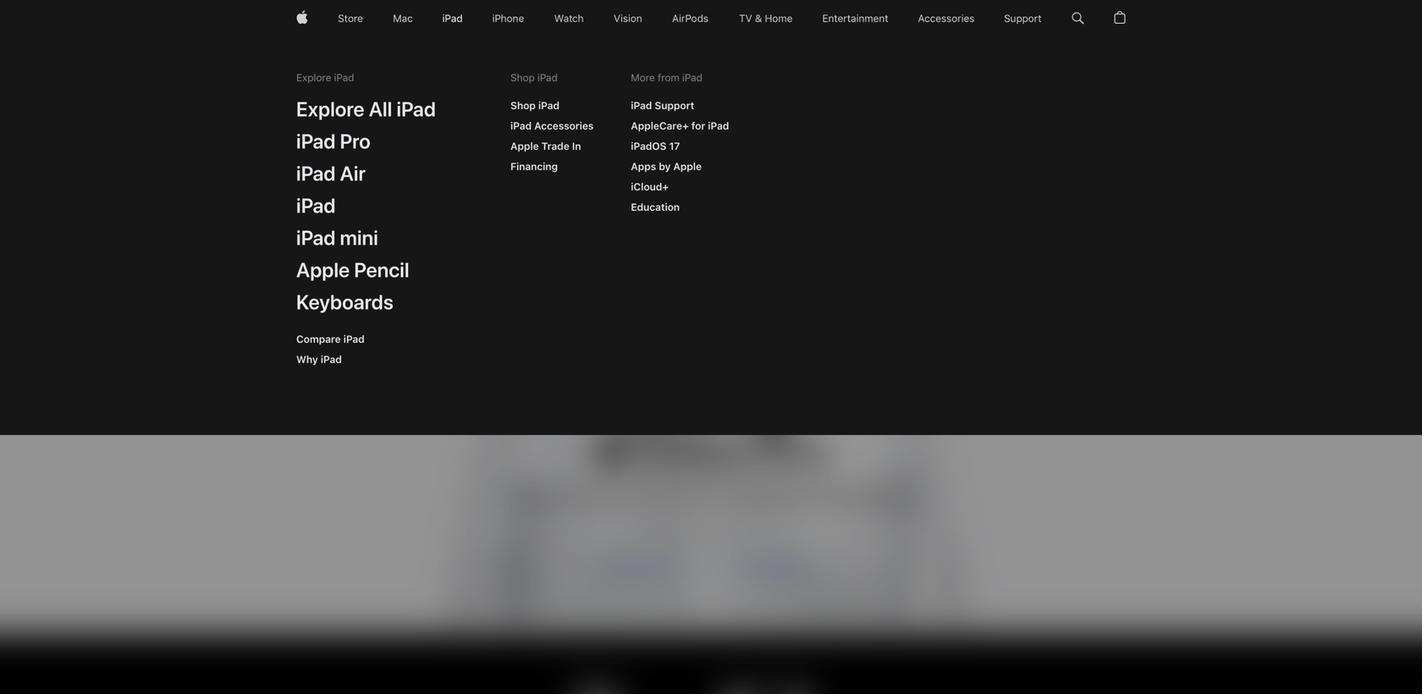 Task type: locate. For each thing, give the bounding box(es) containing it.
all
[[369, 97, 392, 121]]

shop down 'shop ipad'
[[510, 99, 536, 112]]

explore all ipad link
[[287, 90, 445, 127]]

0 vertical spatial explore
[[296, 72, 331, 84]]

support image
[[1005, 0, 1042, 37]]

explore ipad
[[296, 72, 354, 84]]

1 horizontal spatial apple
[[510, 140, 539, 152]]

apple
[[510, 140, 539, 152], [673, 160, 702, 173], [296, 258, 350, 282]]

compare ipad link
[[287, 327, 374, 352]]

ipad up ipad accessories 'link'
[[538, 99, 559, 112]]

1 vertical spatial shop
[[510, 99, 536, 112]]

ipad support applecare+ for ipad ipados 17 apps by apple icloud+ education
[[631, 99, 729, 213]]

shop up shop ipad link
[[510, 72, 535, 84]]

apple right by
[[673, 160, 702, 173]]

pencil
[[354, 258, 409, 282]]

shop for shop ipad ipad accessories apple trade in financing
[[510, 99, 536, 112]]

watch image
[[554, 0, 584, 37]]

apple down ipad mini link at the top left of the page
[[296, 258, 350, 282]]

1 vertical spatial apple
[[673, 160, 702, 173]]

more from ipad element
[[622, 93, 738, 220]]

0 vertical spatial apple
[[510, 140, 539, 152]]

apple inside explore all ipad ipad pro ipad air ipad ipad mini apple pencil keyboards
[[296, 258, 350, 282]]

shop ipad ipad accessories apple trade in financing
[[510, 99, 594, 173]]

0 horizontal spatial apple
[[296, 258, 350, 282]]

trade
[[542, 140, 569, 152]]

ipad up ipad air link
[[296, 129, 336, 154]]

1 shop from the top
[[510, 72, 535, 84]]

shop
[[510, 72, 535, 84], [510, 99, 536, 112]]

ipad down ipad air link
[[296, 193, 336, 218]]

2 shop from the top
[[510, 99, 536, 112]]

air
[[340, 161, 366, 186]]

education link
[[622, 195, 689, 220]]

apps by apple link
[[622, 154, 711, 179]]

main content
[[0, 0, 1422, 694]]

financing link
[[501, 154, 567, 179]]

0 vertical spatial shop
[[510, 72, 535, 84]]

2 horizontal spatial apple
[[673, 160, 702, 173]]

from
[[658, 72, 680, 84]]

shop ipad element
[[501, 93, 603, 179]]

explore inside explore all ipad ipad pro ipad air ipad ipad mini apple pencil keyboards
[[296, 97, 365, 121]]

ipad air link
[[287, 154, 375, 191]]

ipad image
[[442, 0, 463, 37]]

ipad
[[334, 72, 354, 84], [537, 72, 558, 84], [682, 72, 702, 84], [397, 97, 436, 121], [538, 99, 559, 112], [631, 99, 652, 112], [510, 120, 532, 132], [708, 120, 729, 132], [296, 129, 336, 154], [296, 161, 336, 186], [296, 193, 336, 218], [296, 226, 336, 250], [343, 333, 365, 345], [321, 353, 342, 366]]

ipad accessories link
[[501, 113, 603, 139]]

icloud+ link
[[622, 174, 678, 200]]

ipad down ipad link
[[296, 226, 336, 250]]

ipad right the all
[[397, 97, 436, 121]]

1 explore from the top
[[296, 72, 331, 84]]

accessories
[[534, 120, 594, 132]]

explore
[[296, 72, 331, 84], [296, 97, 365, 121]]

icloud+
[[631, 181, 669, 193]]

why
[[296, 353, 318, 366]]

applecare+ for ipad link
[[622, 113, 738, 139]]

apple up financing
[[510, 140, 539, 152]]

shopping bag image
[[1114, 0, 1126, 37]]

applecare+
[[631, 120, 689, 132]]

for
[[691, 120, 705, 132]]

17
[[669, 140, 680, 152]]

iphone image
[[492, 0, 525, 37]]

1 vertical spatial explore
[[296, 97, 365, 121]]

shop ipad link
[[501, 93, 569, 119]]

shop inside shop ipad ipad accessories apple trade in financing
[[510, 99, 536, 112]]

entertainment image
[[823, 0, 888, 37]]

apple inside shop ipad ipad accessories apple trade in financing
[[510, 140, 539, 152]]

explore up ipad pro link
[[296, 97, 365, 121]]

2 vertical spatial apple
[[296, 258, 350, 282]]

explore down apple icon
[[296, 72, 331, 84]]

explore ipad element
[[287, 90, 445, 372]]

keyboards
[[296, 290, 394, 314]]

apps
[[631, 160, 656, 173]]

explore all ipad ipad pro ipad air ipad ipad mini apple pencil keyboards
[[296, 97, 436, 314]]

tv and home image
[[738, 0, 793, 37]]

2 explore from the top
[[296, 97, 365, 121]]



Task type: describe. For each thing, give the bounding box(es) containing it.
ipad up explore all ipad link
[[334, 72, 354, 84]]

airpods image
[[672, 0, 709, 37]]

ipad up ipad link
[[296, 161, 336, 186]]

explore for explore ipad
[[296, 72, 331, 84]]

by
[[659, 160, 671, 173]]

ipad down compare ipad link
[[321, 353, 342, 366]]

shop ipad
[[510, 72, 558, 84]]

ipad right the from
[[682, 72, 702, 84]]

more
[[631, 72, 655, 84]]

vision image
[[614, 0, 642, 37]]

apple trade in link
[[501, 134, 590, 159]]

why ipad link
[[287, 347, 351, 372]]

shop for shop ipad
[[510, 72, 535, 84]]

more from ipad
[[631, 72, 702, 84]]

apple image
[[296, 0, 308, 37]]

ipados
[[631, 140, 667, 152]]

financing
[[510, 160, 558, 173]]

in
[[572, 140, 581, 152]]

keyboards link
[[287, 283, 403, 320]]

mini
[[340, 226, 378, 250]]

ipad link
[[287, 186, 345, 223]]

ipad pro link
[[287, 122, 380, 159]]

ipad right the for
[[708, 120, 729, 132]]

ipad up shop ipad link
[[537, 72, 558, 84]]

ipad support link
[[622, 93, 704, 119]]

apple inside ipad support applecare+ for ipad ipados 17 apps by apple icloud+ education
[[673, 160, 702, 173]]

ipados 17 link
[[622, 134, 689, 159]]

search apple.com image
[[1072, 0, 1084, 37]]

ipad down shop ipad link
[[510, 120, 532, 132]]

mac image
[[393, 0, 413, 37]]

support
[[655, 99, 694, 112]]

compare
[[296, 333, 341, 345]]

ipad up applecare+
[[631, 99, 652, 112]]

pro
[[340, 129, 371, 154]]

ipad mini link
[[287, 218, 388, 256]]

education
[[631, 201, 680, 213]]

compare ipad why ipad
[[296, 333, 365, 366]]

explore for explore all ipad ipad pro ipad air ipad ipad mini apple pencil keyboards
[[296, 97, 365, 121]]

accessories image
[[918, 0, 975, 37]]

ipad right compare
[[343, 333, 365, 345]]

store image
[[338, 0, 363, 37]]

apple pencil link
[[287, 251, 419, 288]]



Task type: vqa. For each thing, say whether or not it's contained in the screenshot.
Newsroom in the button
no



